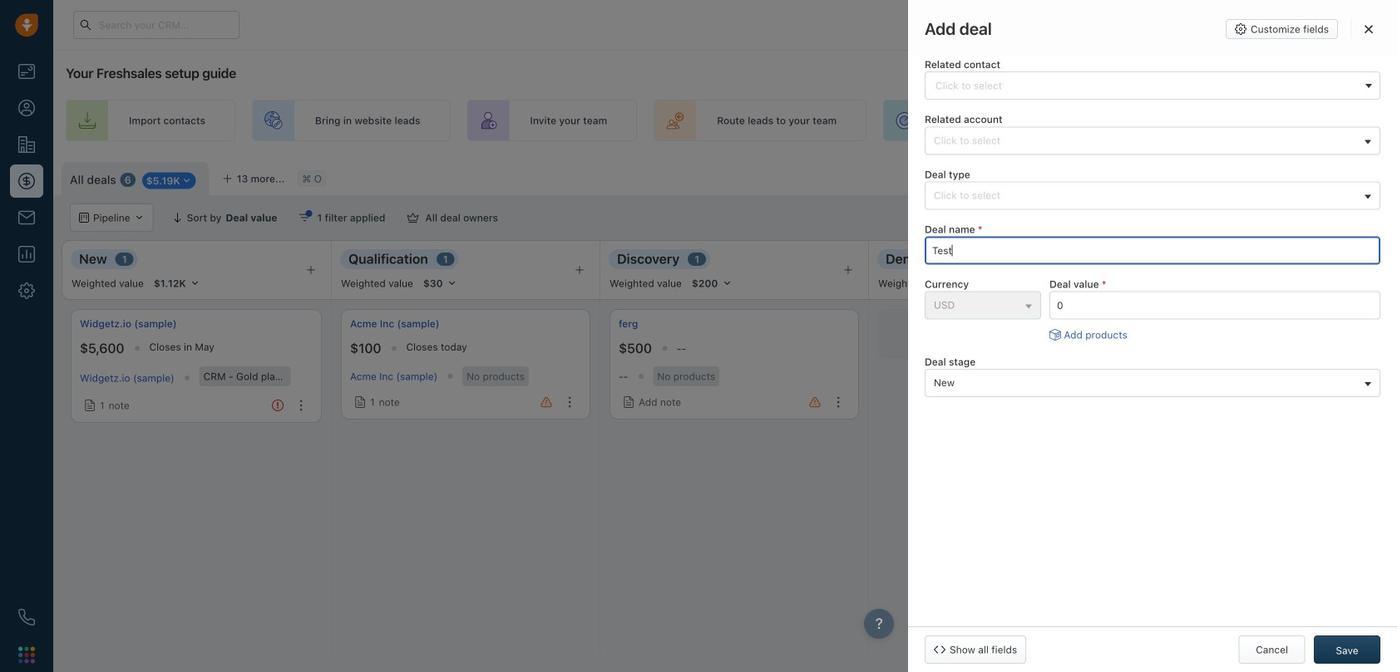 Task type: locate. For each thing, give the bounding box(es) containing it.
group
[[1189, 162, 1308, 190]]

Start typing... text field
[[925, 237, 1381, 265]]

container_wx8msf4aqz5i3rn1 image
[[354, 397, 366, 408]]

phone image
[[18, 610, 35, 626]]

dialog
[[908, 0, 1398, 673]]

freshworks switcher image
[[18, 647, 35, 664]]

Click to select search field
[[925, 72, 1381, 100]]

close image
[[1365, 25, 1373, 34]]

container_wx8msf4aqz5i3rn1 image
[[1116, 171, 1128, 182], [299, 212, 311, 224], [407, 212, 419, 224], [623, 397, 635, 408], [84, 400, 96, 412]]



Task type: describe. For each thing, give the bounding box(es) containing it.
Search your CRM... text field
[[73, 11, 240, 39]]

Search field
[[1308, 204, 1391, 232]]

send email image
[[1242, 20, 1254, 31]]

phone element
[[10, 601, 43, 635]]

Enter value number field
[[1050, 292, 1381, 320]]



